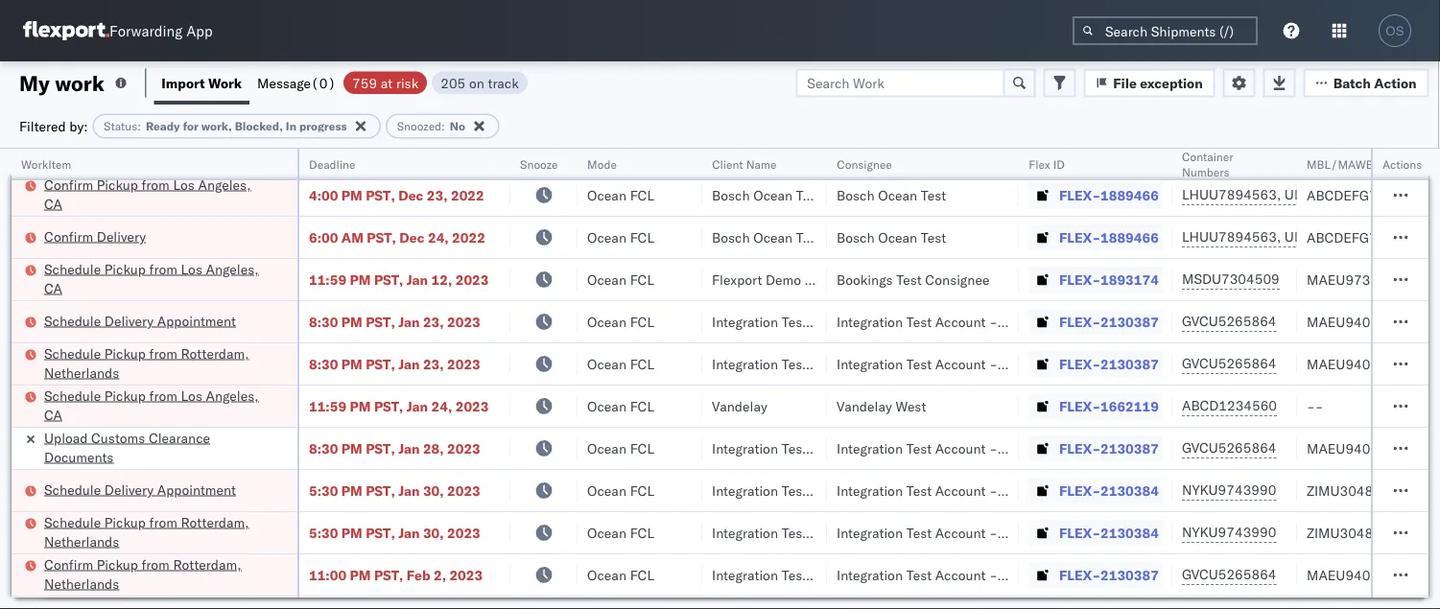 Task type: vqa. For each thing, say whether or not it's contained in the screenshot.
third 4, from the bottom of the page
no



Task type: locate. For each thing, give the bounding box(es) containing it.
ca up upload
[[44, 407, 62, 423]]

24, up 12, on the left top
[[428, 229, 449, 246]]

bosch ocean test
[[712, 144, 822, 161], [837, 144, 947, 161], [712, 187, 822, 203], [837, 187, 947, 203], [712, 229, 822, 246], [837, 229, 947, 246]]

8:30 down "6:00"
[[309, 313, 338, 330]]

workitem
[[21, 157, 71, 171]]

8 resize handle column header from the left
[[1275, 149, 1298, 610]]

2 vertical spatial appointment
[[157, 481, 236, 498]]

account for confirm pickup from rotterdam, netherlands link at the left bottom
[[936, 567, 986, 584]]

pm up 11:59 pm pst, jan 24, 2023
[[342, 356, 363, 372]]

angeles, inside confirm pickup from los angeles, ca
[[198, 176, 251, 193]]

0 horizontal spatial vandelay
[[712, 398, 768, 415]]

1 vertical spatial schedule delivery appointment link
[[44, 311, 236, 331]]

delivery down status at the top of the page
[[104, 144, 154, 160]]

confirm pickup from los angeles, ca link
[[44, 175, 273, 214]]

schedule pickup from los angeles, ca link
[[44, 260, 273, 298], [44, 386, 273, 425]]

23, down 12, on the left top
[[423, 313, 444, 330]]

netherlands inside confirm pickup from rotterdam, netherlands
[[44, 575, 119, 592]]

7 resize handle column header from the left
[[1150, 149, 1173, 610]]

1 vertical spatial dec
[[399, 187, 424, 203]]

from for 5:30 pm pst, jan 30, 2023
[[149, 514, 177, 531]]

flex-1889466 right flex
[[1060, 144, 1159, 161]]

work
[[55, 70, 104, 96]]

6 schedule from the top
[[44, 481, 101, 498]]

8:30 pm pst, jan 23, 2023
[[309, 313, 481, 330], [309, 356, 481, 372]]

uetu5238478 for 11:59 pm pst, dec 13, 2022
[[1285, 144, 1379, 161]]

1 vertical spatial nyku9743990
[[1183, 524, 1277, 541]]

2023 down 8:30 pm pst, jan 28, 2023
[[447, 482, 481, 499]]

los for 11:59 pm pst, jan 12, 2023
[[181, 261, 202, 277]]

angeles, for 11:59 pm pst, jan 24, 2023
[[206, 387, 259, 404]]

2 vertical spatial flex-1889466
[[1060, 229, 1159, 246]]

2 1889466 from the top
[[1101, 187, 1159, 203]]

2 vertical spatial abcdefg78456546
[[1307, 229, 1436, 246]]

2 schedule pickup from rotterdam, netherlands button from the top
[[44, 513, 273, 553]]

1 abcdefg78456546 from the top
[[1307, 144, 1436, 161]]

2 integration from the top
[[837, 356, 903, 372]]

pst, up 11:00 pm pst, feb 2, 2023
[[366, 525, 395, 541]]

0 vertical spatial schedule pickup from rotterdam, netherlands link
[[44, 344, 273, 383]]

from inside confirm pickup from rotterdam, netherlands
[[142, 556, 170, 573]]

0 vertical spatial 2022
[[459, 144, 493, 161]]

0 vertical spatial nyku9743990
[[1183, 482, 1277, 499]]

confirm inside confirm pickup from rotterdam, netherlands
[[44, 556, 93, 573]]

2 fcl from the top
[[630, 187, 655, 203]]

11:59
[[309, 144, 347, 161], [309, 271, 347, 288], [309, 398, 347, 415]]

consignee down search work text field
[[837, 157, 892, 171]]

schedule pickup from rotterdam, netherlands up confirm pickup from rotterdam, netherlands
[[44, 514, 249, 550]]

delivery down the 'upload customs clearance documents'
[[104, 481, 154, 498]]

2 vertical spatial 8:30
[[309, 440, 338, 457]]

2 vertical spatial 2022
[[452, 229, 486, 246]]

file exception
[[1114, 74, 1203, 91]]

2 vertical spatial ca
[[44, 407, 62, 423]]

file exception button
[[1084, 69, 1216, 97], [1084, 69, 1216, 97]]

8:30 pm pst, jan 23, 2023 down 11:59 pm pst, jan 12, 2023
[[309, 313, 481, 330]]

0 vertical spatial uetu5238478
[[1285, 144, 1379, 161]]

netherlands for 5:30 pm pst, jan 30, 2023
[[44, 533, 119, 550]]

numbers down container at the right top of the page
[[1183, 165, 1230, 179]]

8:30 for schedule delivery appointment
[[309, 313, 338, 330]]

:
[[137, 119, 141, 133], [442, 119, 445, 133]]

3 account from the top
[[936, 440, 986, 457]]

2 schedule delivery appointment from the top
[[44, 312, 236, 329]]

23, up 11:59 pm pst, jan 24, 2023
[[423, 356, 444, 372]]

1 flex-1889466 from the top
[[1060, 144, 1159, 161]]

flex-1889466 button
[[1029, 140, 1163, 167], [1029, 140, 1163, 167], [1029, 182, 1163, 209], [1029, 182, 1163, 209], [1029, 224, 1163, 251], [1029, 224, 1163, 251]]

pst, up 8:30 pm pst, jan 28, 2023
[[374, 398, 404, 415]]

schedule for 11:59 pm pst, jan 12, 2023's schedule pickup from los angeles, ca link
[[44, 261, 101, 277]]

2130387
[[1101, 313, 1159, 330], [1101, 356, 1159, 372], [1101, 440, 1159, 457], [1101, 567, 1159, 584]]

1 vertical spatial 11:59
[[309, 271, 347, 288]]

los down workitem button
[[173, 176, 195, 193]]

confirm delivery button
[[44, 227, 146, 248]]

2 ocean fcl from the top
[[587, 187, 655, 203]]

1 vertical spatial uetu5238478
[[1285, 186, 1379, 203]]

3 ocean fcl from the top
[[587, 229, 655, 246]]

schedule pickup from rotterdam, netherlands link up confirm pickup from rotterdam, netherlands link at the left bottom
[[44, 513, 273, 551]]

consignee right demo
[[805, 271, 869, 288]]

4:00
[[309, 187, 338, 203]]

0 vertical spatial dec
[[407, 144, 432, 161]]

0 vertical spatial schedule delivery appointment
[[44, 144, 236, 160]]

1 vertical spatial rotterdam,
[[181, 514, 249, 531]]

netherlands
[[44, 364, 119, 381], [44, 533, 119, 550], [44, 575, 119, 592]]

2 ca from the top
[[44, 280, 62, 297]]

1 vertical spatial schedule pickup from los angeles, ca
[[44, 387, 259, 423]]

pm down 8:30 pm pst, jan 28, 2023
[[342, 482, 363, 499]]

deadline button
[[299, 153, 491, 172]]

2 8:30 pm pst, jan 23, 2023 from the top
[[309, 356, 481, 372]]

pst, down snoozed
[[374, 144, 404, 161]]

1889466 up 1893174
[[1101, 229, 1159, 246]]

1 8:30 from the top
[[309, 313, 338, 330]]

vandelay
[[712, 398, 768, 415], [837, 398, 892, 415]]

ca down the confirm delivery button
[[44, 280, 62, 297]]

lhuu7894563, uetu5238478 for 4:00 pm pst, dec 23, 2022
[[1183, 186, 1379, 203]]

1 horizontal spatial numbers
[[1377, 157, 1425, 171]]

1 5:30 from the top
[[309, 482, 338, 499]]

1 vertical spatial schedule pickup from rotterdam, netherlands
[[44, 514, 249, 550]]

1 2130387 from the top
[[1101, 313, 1159, 330]]

schedule pickup from rotterdam, netherlands button up confirm pickup from rotterdam, netherlands link at the left bottom
[[44, 513, 273, 553]]

11:59 down "6:00"
[[309, 271, 347, 288]]

2 vertical spatial confirm
[[44, 556, 93, 573]]

schedule delivery appointment link down status at the top of the page
[[44, 143, 236, 162]]

confirm inside confirm pickup from los angeles, ca
[[44, 176, 93, 193]]

4 integration from the top
[[837, 482, 903, 499]]

jan up feb
[[399, 525, 420, 541]]

uetu5238478 for 4:00 pm pst, dec 23, 2022
[[1285, 186, 1379, 203]]

dec up 11:59 pm pst, jan 12, 2023
[[400, 229, 425, 246]]

2130384
[[1101, 482, 1159, 499], [1101, 525, 1159, 541]]

0 vertical spatial 8:30
[[309, 313, 338, 330]]

angeles, for 11:59 pm pst, jan 12, 2023
[[206, 261, 259, 277]]

my
[[19, 70, 50, 96]]

2 vertical spatial angeles,
[[206, 387, 259, 404]]

3 11:59 from the top
[[309, 398, 347, 415]]

11:59 for 11:59 pm pst, jan 12, 2023
[[309, 271, 347, 288]]

0 vertical spatial schedule pickup from rotterdam, netherlands
[[44, 345, 249, 381]]

10 fcl from the top
[[630, 525, 655, 541]]

1 vertical spatial 24,
[[432, 398, 452, 415]]

dec down deadline button
[[399, 187, 424, 203]]

2 vertical spatial schedule delivery appointment link
[[44, 480, 236, 500]]

2 : from the left
[[442, 119, 445, 133]]

2 flex-2130387 from the top
[[1060, 356, 1159, 372]]

0 vertical spatial schedule delivery appointment button
[[44, 143, 236, 164]]

confirm for confirm pickup from rotterdam, netherlands
[[44, 556, 93, 573]]

confirm pickup from los angeles, ca button
[[44, 175, 273, 215]]

5:30 pm pst, jan 30, 2023 down 8:30 pm pst, jan 28, 2023
[[309, 482, 481, 499]]

30, down 28,
[[423, 482, 444, 499]]

schedule pickup from los angeles, ca for 11:59 pm pst, jan 12, 2023
[[44, 261, 259, 297]]

0 horizontal spatial numbers
[[1183, 165, 1230, 179]]

: left ready
[[137, 119, 141, 133]]

1 vertical spatial appointment
[[157, 312, 236, 329]]

0 vertical spatial schedule delivery appointment link
[[44, 143, 236, 162]]

lhuu7894563, down container numbers button
[[1183, 186, 1282, 203]]

3 schedule from the top
[[44, 312, 101, 329]]

west
[[896, 398, 927, 415]]

30, up 2, at the left bottom of page
[[423, 525, 444, 541]]

1 flex-2130387 from the top
[[1060, 313, 1159, 330]]

schedule delivery appointment button down the confirm delivery button
[[44, 311, 236, 333]]

1889466 for 4:00 pm pst, dec 23, 2022
[[1101, 187, 1159, 203]]

(0)
[[311, 74, 336, 91]]

schedule pickup from los angeles, ca link up clearance on the left bottom
[[44, 386, 273, 425]]

5:30 pm pst, jan 30, 2023
[[309, 482, 481, 499], [309, 525, 481, 541]]

blocked,
[[235, 119, 283, 133]]

schedule pickup from los angeles, ca up clearance on the left bottom
[[44, 387, 259, 423]]

1 vertical spatial lhuu7894563,
[[1183, 186, 1282, 203]]

1 schedule pickup from los angeles, ca link from the top
[[44, 260, 273, 298]]

0 vertical spatial ca
[[44, 195, 62, 212]]

0 vertical spatial zimu3048342
[[1307, 482, 1399, 499]]

1 vertical spatial 2022
[[451, 187, 484, 203]]

abcdefg78456546 down mbl/mawb numbers
[[1307, 187, 1436, 203]]

schedule pickup from los angeles, ca for 11:59 pm pst, jan 24, 2023
[[44, 387, 259, 423]]

0 vertical spatial los
[[173, 176, 195, 193]]

6 resize handle column header from the left
[[996, 149, 1019, 610]]

consignee
[[837, 157, 892, 171], [805, 271, 869, 288], [926, 271, 990, 288]]

2 confirm from the top
[[44, 228, 93, 245]]

netherlands for 8:30 pm pst, jan 23, 2023
[[44, 364, 119, 381]]

7 fcl from the top
[[630, 398, 655, 415]]

1 integration from the top
[[837, 313, 903, 330]]

8:30 pm pst, jan 23, 2023 for schedule delivery appointment
[[309, 313, 481, 330]]

consignee for bookings test consignee
[[926, 271, 990, 288]]

pst, right am
[[367, 229, 396, 246]]

6 karl from the top
[[1002, 567, 1026, 584]]

2 vertical spatial lhuu7894563,
[[1183, 228, 1282, 245]]

0 vertical spatial lhuu7894563,
[[1183, 144, 1282, 161]]

1 vertical spatial schedule pickup from los angeles, ca button
[[44, 386, 273, 427]]

1 schedule pickup from rotterdam, netherlands link from the top
[[44, 344, 273, 383]]

1 vertical spatial lhuu7894563, uetu5238478
[[1183, 186, 1379, 203]]

0 vertical spatial netherlands
[[44, 364, 119, 381]]

confirm pickup from los angeles, ca
[[44, 176, 251, 212]]

0 vertical spatial 30,
[[423, 482, 444, 499]]

jan down 11:59 pm pst, jan 12, 2023
[[399, 313, 420, 330]]

flex-1662119 button
[[1029, 393, 1163, 420], [1029, 393, 1163, 420]]

0 vertical spatial schedule pickup from los angeles, ca button
[[44, 260, 273, 300]]

0 vertical spatial 8:30 pm pst, jan 23, 2023
[[309, 313, 481, 330]]

pst, down 6:00 am pst, dec 24, 2022
[[374, 271, 404, 288]]

1 vertical spatial ca
[[44, 280, 62, 297]]

7 schedule from the top
[[44, 514, 101, 531]]

8 ocean fcl from the top
[[587, 440, 655, 457]]

2 flex-1889466 from the top
[[1060, 187, 1159, 203]]

from for 11:00 pm pst, feb 2, 2023
[[142, 556, 170, 573]]

snooze
[[520, 157, 558, 171]]

pickup for 8:30 pm pst, jan 23, 2023
[[104, 345, 146, 362]]

abcdefg78456546 for 4:00 pm pst, dec 23, 2022
[[1307, 187, 1436, 203]]

forwarding
[[109, 22, 183, 40]]

0 vertical spatial 5:30
[[309, 482, 338, 499]]

dec for 13,
[[407, 144, 432, 161]]

2 abcdefg78456546 from the top
[[1307, 187, 1436, 203]]

pickup for 11:59 pm pst, jan 24, 2023
[[104, 387, 146, 404]]

8:30 pm pst, jan 28, 2023
[[309, 440, 481, 457]]

2 2130387 from the top
[[1101, 356, 1159, 372]]

3 abcdefg78456546 from the top
[[1307, 229, 1436, 246]]

confirm inside button
[[44, 228, 93, 245]]

3 resize handle column header from the left
[[555, 149, 578, 610]]

gvcu5265864
[[1183, 313, 1277, 330], [1183, 355, 1277, 372], [1183, 440, 1277, 456], [1183, 566, 1277, 583]]

schedule delivery appointment button down the 'upload customs clearance documents'
[[44, 480, 236, 502]]

1 horizontal spatial :
[[442, 119, 445, 133]]

1889466 down flex id button
[[1101, 187, 1159, 203]]

ca inside confirm pickup from los angeles, ca
[[44, 195, 62, 212]]

2 schedule pickup from los angeles, ca link from the top
[[44, 386, 273, 425]]

1 vertical spatial 8:30
[[309, 356, 338, 372]]

8:30 down 11:59 pm pst, jan 24, 2023
[[309, 440, 338, 457]]

11:59 pm pst, jan 12, 2023
[[309, 271, 489, 288]]

11:59 for 11:59 pm pst, jan 24, 2023
[[309, 398, 347, 415]]

1 vertical spatial schedule pickup from los angeles, ca link
[[44, 386, 273, 425]]

rotterdam, for 8:30 pm pst, jan 23, 2023
[[181, 345, 249, 362]]

1 11:59 from the top
[[309, 144, 347, 161]]

filtered
[[19, 118, 66, 134]]

maeu9408431 for confirm pickup from rotterdam, netherlands
[[1307, 567, 1404, 584]]

1 fcl from the top
[[630, 144, 655, 161]]

12,
[[432, 271, 452, 288]]

schedule delivery appointment link down the 'upload customs clearance documents'
[[44, 480, 236, 500]]

dec left 13,
[[407, 144, 432, 161]]

mode
[[587, 157, 617, 171]]

2 vertical spatial netherlands
[[44, 575, 119, 592]]

1 vertical spatial schedule delivery appointment button
[[44, 311, 236, 333]]

2022 for 6:00 am pst, dec 24, 2022
[[452, 229, 486, 246]]

2 vertical spatial rotterdam,
[[173, 556, 241, 573]]

flex-2130387 for schedule delivery appointment
[[1060, 313, 1159, 330]]

abcdefg78456546 down batch action button
[[1307, 144, 1436, 161]]

maeu9408431 for schedule pickup from rotterdam, netherlands
[[1307, 356, 1404, 372]]

0 vertical spatial confirm
[[44, 176, 93, 193]]

24, for 2022
[[428, 229, 449, 246]]

karl
[[1002, 313, 1026, 330], [1002, 356, 1026, 372], [1002, 440, 1026, 457], [1002, 482, 1026, 499], [1002, 525, 1026, 541], [1002, 567, 1026, 584]]

schedule pickup from rotterdam, netherlands link for 8:30
[[44, 344, 273, 383]]

vandelay west
[[837, 398, 927, 415]]

2 vertical spatial 1889466
[[1101, 229, 1159, 246]]

numbers inside mbl/mawb numbers button
[[1377, 157, 1425, 171]]

schedule pickup from los angeles, ca down the confirm delivery button
[[44, 261, 259, 297]]

5:30 up the "11:00"
[[309, 525, 338, 541]]

rotterdam, inside confirm pickup from rotterdam, netherlands
[[173, 556, 241, 573]]

--
[[1307, 398, 1324, 415]]

pickup
[[97, 176, 138, 193], [104, 261, 146, 277], [104, 345, 146, 362], [104, 387, 146, 404], [104, 514, 146, 531], [97, 556, 138, 573]]

1 vertical spatial flex-2130384
[[1060, 525, 1159, 541]]

uetu5238478 up maeu9736123
[[1285, 228, 1379, 245]]

2 gvcu5265864 from the top
[[1183, 355, 1277, 372]]

from
[[142, 176, 170, 193], [149, 261, 177, 277], [149, 345, 177, 362], [149, 387, 177, 404], [149, 514, 177, 531], [142, 556, 170, 573]]

0 vertical spatial 1889466
[[1101, 144, 1159, 161]]

los up clearance on the left bottom
[[181, 387, 202, 404]]

1 vertical spatial 2130384
[[1101, 525, 1159, 541]]

205 on track
[[441, 74, 519, 91]]

5 schedule from the top
[[44, 387, 101, 404]]

pickup inside confirm pickup from rotterdam, netherlands
[[97, 556, 138, 573]]

1 vertical spatial 5:30
[[309, 525, 338, 541]]

delivery down the confirm delivery button
[[104, 312, 154, 329]]

1 vertical spatial flex-1889466
[[1060, 187, 1159, 203]]

4:00 pm pst, dec 23, 2022
[[309, 187, 484, 203]]

1 vertical spatial zimu3048342
[[1307, 525, 1399, 541]]

3 2130387 from the top
[[1101, 440, 1159, 457]]

pm
[[350, 144, 371, 161], [342, 187, 363, 203], [350, 271, 371, 288], [342, 313, 363, 330], [342, 356, 363, 372], [350, 398, 371, 415], [342, 440, 363, 457], [342, 482, 363, 499], [342, 525, 363, 541], [350, 567, 371, 584]]

Search Work text field
[[796, 69, 1005, 97]]

numbers right mbl/mawb
[[1377, 157, 1425, 171]]

2 vertical spatial lhuu7894563, uetu5238478
[[1183, 228, 1379, 245]]

3 fcl from the top
[[630, 229, 655, 246]]

resize handle column header
[[275, 149, 298, 610], [488, 149, 511, 610], [555, 149, 578, 610], [680, 149, 703, 610], [804, 149, 827, 610], [996, 149, 1019, 610], [1150, 149, 1173, 610], [1275, 149, 1298, 610], [1406, 149, 1429, 610]]

3 gvcu5265864 from the top
[[1183, 440, 1277, 456]]

test
[[797, 144, 822, 161], [921, 144, 947, 161], [797, 187, 822, 203], [921, 187, 947, 203], [797, 229, 822, 246], [921, 229, 947, 246], [897, 271, 922, 288], [907, 313, 932, 330], [907, 356, 932, 372], [907, 440, 932, 457], [907, 482, 932, 499], [907, 525, 932, 541], [907, 567, 932, 584]]

2 vertical spatial 23,
[[423, 356, 444, 372]]

schedule pickup from rotterdam, netherlands link for 5:30
[[44, 513, 273, 551]]

0 vertical spatial rotterdam,
[[181, 345, 249, 362]]

8:30 up 11:59 pm pst, jan 24, 2023
[[309, 356, 338, 372]]

flex-1889466 up flex-1893174
[[1060, 229, 1159, 246]]

action
[[1375, 74, 1417, 91]]

flex-1889466 for 6:00 am pst, dec 24, 2022
[[1060, 229, 1159, 246]]

8 flex- from the top
[[1060, 440, 1101, 457]]

lhuu7894563, uetu5238478
[[1183, 144, 1379, 161], [1183, 186, 1379, 203], [1183, 228, 1379, 245]]

0 vertical spatial flex-2130384
[[1060, 482, 1159, 499]]

2 flex- from the top
[[1060, 187, 1101, 203]]

2 vertical spatial schedule delivery appointment button
[[44, 480, 236, 502]]

1 vertical spatial confirm
[[44, 228, 93, 245]]

consignee right bookings
[[926, 271, 990, 288]]

pickup inside confirm pickup from los angeles, ca
[[97, 176, 138, 193]]

4 lagerfeld from the top
[[1030, 482, 1087, 499]]

schedule pickup from los angeles, ca button for 11:59 pm pst, jan 24, 2023
[[44, 386, 273, 427]]

name
[[746, 157, 777, 171]]

11:59 pm pst, jan 24, 2023
[[309, 398, 489, 415]]

2022 up 12, on the left top
[[452, 229, 486, 246]]

from for 11:59 pm pst, jan 12, 2023
[[149, 261, 177, 277]]

3 appointment from the top
[[157, 481, 236, 498]]

0 vertical spatial 11:59
[[309, 144, 347, 161]]

5:30 pm pst, jan 30, 2023 up 11:00 pm pst, feb 2, 2023
[[309, 525, 481, 541]]

2022 right 13,
[[459, 144, 493, 161]]

schedule delivery appointment button down status at the top of the page
[[44, 143, 236, 164]]

24, up 28,
[[432, 398, 452, 415]]

schedule
[[44, 144, 101, 160], [44, 261, 101, 277], [44, 312, 101, 329], [44, 345, 101, 362], [44, 387, 101, 404], [44, 481, 101, 498], [44, 514, 101, 531]]

5:30 down 8:30 pm pst, jan 28, 2023
[[309, 482, 338, 499]]

0 vertical spatial 24,
[[428, 229, 449, 246]]

import work
[[162, 74, 242, 91]]

2 netherlands from the top
[[44, 533, 119, 550]]

schedule for 8:30 schedule delivery appointment link
[[44, 312, 101, 329]]

appointment
[[157, 144, 236, 160], [157, 312, 236, 329], [157, 481, 236, 498]]

1 vertical spatial 30,
[[423, 525, 444, 541]]

flex-1889466 for 11:59 pm pst, dec 13, 2022
[[1060, 144, 1159, 161]]

schedule pickup from los angeles, ca
[[44, 261, 259, 297], [44, 387, 259, 423]]

delivery inside button
[[97, 228, 146, 245]]

message
[[257, 74, 311, 91]]

zimu3048342
[[1307, 482, 1399, 499], [1307, 525, 1399, 541]]

1 8:30 pm pst, jan 23, 2023 from the top
[[309, 313, 481, 330]]

pm up 4:00 pm pst, dec 23, 2022
[[350, 144, 371, 161]]

schedule delivery appointment down status at the top of the page
[[44, 144, 236, 160]]

0 vertical spatial appointment
[[157, 144, 236, 160]]

9 fcl from the top
[[630, 482, 655, 499]]

abcdefg78456546 for 11:59 pm pst, dec 13, 2022
[[1307, 144, 1436, 161]]

gvcu5265864 for schedule delivery appointment
[[1183, 313, 1277, 330]]

fcl
[[630, 144, 655, 161], [630, 187, 655, 203], [630, 229, 655, 246], [630, 271, 655, 288], [630, 313, 655, 330], [630, 356, 655, 372], [630, 398, 655, 415], [630, 440, 655, 457], [630, 482, 655, 499], [630, 525, 655, 541], [630, 567, 655, 584]]

0 vertical spatial 5:30 pm pst, jan 30, 2023
[[309, 482, 481, 499]]

1 vertical spatial abcdefg78456546
[[1307, 187, 1436, 203]]

lhuu7894563, for 4:00 pm pst, dec 23, 2022
[[1183, 186, 1282, 203]]

-
[[990, 313, 998, 330], [990, 356, 998, 372], [1307, 398, 1316, 415], [1316, 398, 1324, 415], [990, 440, 998, 457], [990, 482, 998, 499], [990, 525, 998, 541], [990, 567, 998, 584]]

1 vertical spatial los
[[181, 261, 202, 277]]

1 horizontal spatial vandelay
[[837, 398, 892, 415]]

1 vertical spatial angeles,
[[206, 261, 259, 277]]

: left no
[[442, 119, 445, 133]]

0 horizontal spatial :
[[137, 119, 141, 133]]

1889466
[[1101, 144, 1159, 161], [1101, 187, 1159, 203], [1101, 229, 1159, 246]]

from inside confirm pickup from los angeles, ca
[[142, 176, 170, 193]]

2 appointment from the top
[[157, 312, 236, 329]]

4 flex-2130387 from the top
[[1060, 567, 1159, 584]]

0 vertical spatial lhuu7894563, uetu5238478
[[1183, 144, 1379, 161]]

1 vandelay from the left
[[712, 398, 768, 415]]

2 maeu9408431 from the top
[[1307, 356, 1404, 372]]

0 vertical spatial abcdefg78456546
[[1307, 144, 1436, 161]]

lhuu7894563, down exception
[[1183, 144, 1282, 161]]

from for 11:59 pm pst, jan 24, 2023
[[149, 387, 177, 404]]

2022 down 13,
[[451, 187, 484, 203]]

2 vertical spatial 11:59
[[309, 398, 347, 415]]

2 vertical spatial schedule delivery appointment
[[44, 481, 236, 498]]

los for 11:59 pm pst, jan 24, 2023
[[181, 387, 202, 404]]

1 vertical spatial 8:30 pm pst, jan 23, 2023
[[309, 356, 481, 372]]

24,
[[428, 229, 449, 246], [432, 398, 452, 415]]

exception
[[1141, 74, 1203, 91]]

2 vandelay from the left
[[837, 398, 892, 415]]

uetu5238478 down mbl/mawb
[[1285, 186, 1379, 203]]

1 vertical spatial 5:30 pm pst, jan 30, 2023
[[309, 525, 481, 541]]

flex-2130387 button
[[1029, 309, 1163, 335], [1029, 309, 1163, 335], [1029, 351, 1163, 378], [1029, 351, 1163, 378], [1029, 435, 1163, 462], [1029, 435, 1163, 462], [1029, 562, 1163, 589], [1029, 562, 1163, 589]]

0 vertical spatial 2130384
[[1101, 482, 1159, 499]]

confirm pickup from rotterdam, netherlands link
[[44, 555, 273, 594]]

bosch
[[712, 144, 750, 161], [837, 144, 875, 161], [712, 187, 750, 203], [837, 187, 875, 203], [712, 229, 750, 246], [837, 229, 875, 246]]

schedule delivery appointment down the confirm delivery button
[[44, 312, 236, 329]]

nyku9743990
[[1183, 482, 1277, 499], [1183, 524, 1277, 541]]

1 vertical spatial netherlands
[[44, 533, 119, 550]]

schedule pickup from rotterdam, netherlands button up clearance on the left bottom
[[44, 344, 273, 384]]

2 vertical spatial uetu5238478
[[1285, 228, 1379, 245]]

1 schedule pickup from rotterdam, netherlands button from the top
[[44, 344, 273, 384]]

appointment for 8:30 pm pst, jan 23, 2023
[[157, 312, 236, 329]]

2 8:30 from the top
[[309, 356, 338, 372]]

schedule pickup from los angeles, ca button down the confirm delivery button
[[44, 260, 273, 300]]

schedule pickup from rotterdam, netherlands link up clearance on the left bottom
[[44, 344, 273, 383]]

0 vertical spatial flex-1889466
[[1060, 144, 1159, 161]]

5 karl from the top
[[1002, 525, 1026, 541]]

schedule delivery appointment for 8:30 pm pst, jan 23, 2023
[[44, 312, 236, 329]]

schedule delivery appointment link down the confirm delivery button
[[44, 311, 236, 331]]

11:59 up 8:30 pm pst, jan 28, 2023
[[309, 398, 347, 415]]

container numbers
[[1183, 149, 1234, 179]]

pickup for 11:00 pm pst, feb 2, 2023
[[97, 556, 138, 573]]

2 vertical spatial los
[[181, 387, 202, 404]]

flexport. image
[[23, 21, 109, 40]]

23, down 13,
[[427, 187, 448, 203]]

lagerfeld
[[1030, 313, 1087, 330], [1030, 356, 1087, 372], [1030, 440, 1087, 457], [1030, 482, 1087, 499], [1030, 525, 1087, 541], [1030, 567, 1087, 584]]

lhuu7894563, up msdu7304509
[[1183, 228, 1282, 245]]

schedule pickup from los angeles, ca link down the confirm delivery button
[[44, 260, 273, 298]]

abcdefg78456546 up maeu9736123
[[1307, 229, 1436, 246]]

uetu5238478 left actions
[[1285, 144, 1379, 161]]

pm up 8:30 pm pst, jan 28, 2023
[[350, 398, 371, 415]]

1 vertical spatial schedule pickup from rotterdam, netherlands button
[[44, 513, 273, 553]]

1 vertical spatial 1889466
[[1101, 187, 1159, 203]]

2 lhuu7894563, from the top
[[1183, 186, 1282, 203]]

3 schedule delivery appointment link from the top
[[44, 480, 236, 500]]

0 vertical spatial schedule pickup from los angeles, ca
[[44, 261, 259, 297]]

ready
[[146, 119, 180, 133]]

1 vertical spatial schedule delivery appointment
[[44, 312, 236, 329]]

1 schedule from the top
[[44, 144, 101, 160]]

11:00 pm pst, feb 2, 2023
[[309, 567, 483, 584]]

0 vertical spatial schedule pickup from los angeles, ca link
[[44, 260, 273, 298]]

flex-1889466
[[1060, 144, 1159, 161], [1060, 187, 1159, 203], [1060, 229, 1159, 246]]

1662119
[[1101, 398, 1159, 415]]

delivery for schedule delivery appointment button for 8:30 pm pst, jan 23, 2023
[[104, 312, 154, 329]]

dec
[[407, 144, 432, 161], [399, 187, 424, 203], [400, 229, 425, 246]]

6:00 am pst, dec 24, 2022
[[309, 229, 486, 246]]

flex id
[[1029, 157, 1065, 171]]

0 vertical spatial schedule pickup from rotterdam, netherlands button
[[44, 344, 273, 384]]

1 lhuu7894563, from the top
[[1183, 144, 1282, 161]]

schedule delivery appointment down the 'upload customs clearance documents'
[[44, 481, 236, 498]]

30,
[[423, 482, 444, 499], [423, 525, 444, 541]]

2 account from the top
[[936, 356, 986, 372]]

8:30 for schedule pickup from rotterdam, netherlands
[[309, 356, 338, 372]]

pm right the "11:00"
[[350, 567, 371, 584]]

pst, down deadline button
[[366, 187, 395, 203]]

2 vertical spatial dec
[[400, 229, 425, 246]]

at
[[381, 74, 393, 91]]

lhuu7894563, uetu5238478 for 11:59 pm pst, dec 13, 2022
[[1183, 144, 1379, 161]]

3 flex-1889466 from the top
[[1060, 229, 1159, 246]]

from for 4:00 pm pst, dec 23, 2022
[[142, 176, 170, 193]]

2022 for 11:59 pm pst, dec 13, 2022
[[459, 144, 493, 161]]

0 vertical spatial angeles,
[[198, 176, 251, 193]]

1 account from the top
[[936, 313, 986, 330]]

1 vertical spatial schedule pickup from rotterdam, netherlands link
[[44, 513, 273, 551]]

0 vertical spatial 23,
[[427, 187, 448, 203]]

confirm
[[44, 176, 93, 193], [44, 228, 93, 245], [44, 556, 93, 573]]

appointment for 11:59 pm pst, dec 13, 2022
[[157, 144, 236, 160]]

confirm for confirm delivery
[[44, 228, 93, 245]]

4 resize handle column header from the left
[[680, 149, 703, 610]]

flex-1889466 down flex id button
[[1060, 187, 1159, 203]]

schedule delivery appointment link for 11:59
[[44, 143, 236, 162]]

5:30
[[309, 482, 338, 499], [309, 525, 338, 541]]

numbers inside "container numbers"
[[1183, 165, 1230, 179]]

los inside confirm pickup from los angeles, ca
[[173, 176, 195, 193]]

schedule pickup from rotterdam, netherlands
[[44, 345, 249, 381], [44, 514, 249, 550]]

pst, left feb
[[374, 567, 404, 584]]

4 2130387 from the top
[[1101, 567, 1159, 584]]

confirm delivery link
[[44, 227, 146, 246]]



Task type: describe. For each thing, give the bounding box(es) containing it.
netherlands for 11:00 pm pst, feb 2, 2023
[[44, 575, 119, 592]]

24, for 2023
[[432, 398, 452, 415]]

snoozed : no
[[397, 119, 465, 133]]

actions
[[1383, 157, 1423, 171]]

for
[[183, 119, 199, 133]]

2023 down 12, on the left top
[[447, 313, 481, 330]]

documents
[[44, 449, 114, 466]]

6 integration from the top
[[837, 567, 903, 584]]

1 vertical spatial 23,
[[423, 313, 444, 330]]

2 30, from the top
[[423, 525, 444, 541]]

batch action
[[1334, 74, 1417, 91]]

mbl/mawb
[[1307, 157, 1374, 171]]

2130387 for confirm pickup from rotterdam, netherlands
[[1101, 567, 1159, 584]]

3 flex- from the top
[[1060, 229, 1101, 246]]

by:
[[69, 118, 88, 134]]

am
[[342, 229, 364, 246]]

resize handle column header for consignee
[[996, 149, 1019, 610]]

msdu7304509
[[1183, 271, 1280, 287]]

8:30 pm pst, jan 23, 2023 for schedule pickup from rotterdam, netherlands
[[309, 356, 481, 372]]

dec for 23,
[[399, 187, 424, 203]]

numbers for mbl/mawb numbers
[[1377, 157, 1425, 171]]

confirm for confirm pickup from los angeles, ca
[[44, 176, 93, 193]]

jan left 12, on the left top
[[407, 271, 428, 288]]

lhuu7894563, for 6:00 am pst, dec 24, 2022
[[1183, 228, 1282, 245]]

4 fcl from the top
[[630, 271, 655, 288]]

5 fcl from the top
[[630, 313, 655, 330]]

schedule for 11:59 schedule delivery appointment link
[[44, 144, 101, 160]]

consignee for flexport demo consignee
[[805, 271, 869, 288]]

2023 up 8:30 pm pst, jan 28, 2023
[[456, 398, 489, 415]]

resize handle column header for container numbers
[[1275, 149, 1298, 610]]

delivery for the confirm delivery button
[[97, 228, 146, 245]]

7 flex- from the top
[[1060, 398, 1101, 415]]

os
[[1386, 24, 1405, 38]]

import work button
[[154, 61, 250, 105]]

flexport
[[712, 271, 762, 288]]

container numbers button
[[1173, 145, 1279, 179]]

account for 8:30 schedule delivery appointment link
[[936, 313, 986, 330]]

1 nyku9743990 from the top
[[1183, 482, 1277, 499]]

status
[[104, 119, 137, 133]]

2023 up 11:59 pm pst, jan 24, 2023
[[447, 356, 481, 372]]

5 lagerfeld from the top
[[1030, 525, 1087, 541]]

message (0)
[[257, 74, 336, 91]]

schedule for 1st schedule delivery appointment link from the bottom
[[44, 481, 101, 498]]

pm right 4:00
[[342, 187, 363, 203]]

11 fcl from the top
[[630, 567, 655, 584]]

2 integration test account - karl lagerfeld from the top
[[837, 356, 1087, 372]]

11 flex- from the top
[[1060, 567, 1101, 584]]

pst, up 11:59 pm pst, jan 24, 2023
[[366, 356, 395, 372]]

1 zimu3048342 from the top
[[1307, 482, 1399, 499]]

3 integration from the top
[[837, 440, 903, 457]]

3 8:30 from the top
[[309, 440, 338, 457]]

8 fcl from the top
[[630, 440, 655, 457]]

pm down 11:59 pm pst, jan 12, 2023
[[342, 313, 363, 330]]

13,
[[435, 144, 456, 161]]

numbers for container numbers
[[1183, 165, 1230, 179]]

demo
[[766, 271, 802, 288]]

schedule pickup from rotterdam, netherlands button for 5:30 pm pst, jan 30, 2023
[[44, 513, 273, 553]]

schedule delivery appointment button for 11:59 pm pst, dec 13, 2022
[[44, 143, 236, 164]]

maeu9736123
[[1307, 271, 1404, 288]]

23, for rotterdam,
[[423, 356, 444, 372]]

3 integration test account - karl lagerfeld from the top
[[837, 440, 1087, 457]]

2023 right 12, on the left top
[[456, 271, 489, 288]]

vandelay for vandelay
[[712, 398, 768, 415]]

pm down 11:59 pm pst, jan 24, 2023
[[342, 440, 363, 457]]

confirm pickup from rotterdam, netherlands button
[[44, 555, 273, 596]]

1 ocean fcl from the top
[[587, 144, 655, 161]]

759 at risk
[[352, 74, 419, 91]]

mbl/mawb numbers
[[1307, 157, 1425, 171]]

2023 right 2, at the left bottom of page
[[450, 567, 483, 584]]

4 flex- from the top
[[1060, 271, 1101, 288]]

flex-1893174
[[1060, 271, 1159, 288]]

jan up 11:59 pm pst, jan 24, 2023
[[399, 356, 420, 372]]

205
[[441, 74, 466, 91]]

1 flex- from the top
[[1060, 144, 1101, 161]]

3 maeu9408431 from the top
[[1307, 440, 1404, 457]]

schedule delivery appointment button for 8:30 pm pst, jan 23, 2023
[[44, 311, 236, 333]]

from for 8:30 pm pst, jan 23, 2023
[[149, 345, 177, 362]]

vandelay for vandelay west
[[837, 398, 892, 415]]

: for status
[[137, 119, 141, 133]]

6 fcl from the top
[[630, 356, 655, 372]]

deadline
[[309, 157, 356, 171]]

abcdefg78456546 for 6:00 am pst, dec 24, 2022
[[1307, 229, 1436, 246]]

4 integration test account - karl lagerfeld from the top
[[837, 482, 1087, 499]]

pst, down 11:59 pm pst, jan 24, 2023
[[366, 440, 395, 457]]

id
[[1054, 157, 1065, 171]]

11 ocean fcl from the top
[[587, 567, 655, 584]]

mode button
[[578, 153, 683, 172]]

consignee inside button
[[837, 157, 892, 171]]

confirm pickup from rotterdam, netherlands
[[44, 556, 241, 592]]

resize handle column header for client name
[[804, 149, 827, 610]]

no
[[450, 119, 465, 133]]

ca for 4:00 pm pst, dec 23, 2022
[[44, 195, 62, 212]]

lhuu7894563, for 11:59 pm pst, dec 13, 2022
[[1183, 144, 1282, 161]]

gvcu5265864 for confirm pickup from rotterdam, netherlands
[[1183, 566, 1277, 583]]

work
[[208, 74, 242, 91]]

2 nyku9743990 from the top
[[1183, 524, 1277, 541]]

resize handle column header for flex id
[[1150, 149, 1173, 610]]

6 integration test account - karl lagerfeld from the top
[[837, 567, 1087, 584]]

work,
[[201, 119, 232, 133]]

10 ocean fcl from the top
[[587, 525, 655, 541]]

: for snoozed
[[442, 119, 445, 133]]

batch
[[1334, 74, 1372, 91]]

schedule delivery appointment for 11:59 pm pst, dec 13, 2022
[[44, 144, 236, 160]]

feb
[[407, 567, 430, 584]]

resize handle column header for deadline
[[488, 149, 511, 610]]

2023 up 11:00 pm pst, feb 2, 2023
[[447, 525, 481, 541]]

pst, down 11:59 pm pst, jan 12, 2023
[[366, 313, 395, 330]]

flex-1662119
[[1060, 398, 1159, 415]]

3 schedule delivery appointment button from the top
[[44, 480, 236, 502]]

2 zimu3048342 from the top
[[1307, 525, 1399, 541]]

resize handle column header for mode
[[680, 149, 703, 610]]

1889466 for 11:59 pm pst, dec 13, 2022
[[1101, 144, 1159, 161]]

ca for 11:59 pm pst, jan 12, 2023
[[44, 280, 62, 297]]

consignee button
[[827, 153, 1000, 172]]

schedule for schedule pickup from los angeles, ca link associated with 11:59 pm pst, jan 24, 2023
[[44, 387, 101, 404]]

flexport demo consignee
[[712, 271, 869, 288]]

3 lagerfeld from the top
[[1030, 440, 1087, 457]]

snoozed
[[397, 119, 442, 133]]

abcd1234560
[[1183, 397, 1278, 414]]

9 ocean fcl from the top
[[587, 482, 655, 499]]

app
[[186, 22, 213, 40]]

client
[[712, 157, 743, 171]]

angeles, for 4:00 pm pst, dec 23, 2022
[[198, 176, 251, 193]]

bookings
[[837, 271, 893, 288]]

pst, down 8:30 pm pst, jan 28, 2023
[[366, 482, 395, 499]]

forwarding app
[[109, 22, 213, 40]]

3 schedule delivery appointment from the top
[[44, 481, 236, 498]]

2 lagerfeld from the top
[[1030, 356, 1087, 372]]

5 integration from the top
[[837, 525, 903, 541]]

1 karl from the top
[[1002, 313, 1026, 330]]

pm down am
[[350, 271, 371, 288]]

account for schedule pickup from rotterdam, netherlands link associated with 5:30
[[936, 525, 986, 541]]

file
[[1114, 74, 1137, 91]]

schedule pickup from rotterdam, netherlands button for 8:30 pm pst, jan 23, 2023
[[44, 344, 273, 384]]

11:59 pm pst, dec 13, 2022
[[309, 144, 493, 161]]

Search Shipments (/) text field
[[1073, 16, 1258, 45]]

flex
[[1029, 157, 1051, 171]]

4 account from the top
[[936, 482, 986, 499]]

uetu5238478 for 6:00 am pst, dec 24, 2022
[[1285, 228, 1379, 245]]

risk
[[396, 74, 419, 91]]

23, for los
[[427, 187, 448, 203]]

pickup for 4:00 pm pst, dec 23, 2022
[[97, 176, 138, 193]]

2 flex-2130384 from the top
[[1060, 525, 1159, 541]]

5 flex- from the top
[[1060, 313, 1101, 330]]

7 ocean fcl from the top
[[587, 398, 655, 415]]

11:59 for 11:59 pm pst, dec 13, 2022
[[309, 144, 347, 161]]

track
[[488, 74, 519, 91]]

bookings test consignee
[[837, 271, 990, 288]]

flex-2130387 for confirm pickup from rotterdam, netherlands
[[1060, 567, 1159, 584]]

resize handle column header for workitem
[[275, 149, 298, 610]]

1893174
[[1101, 271, 1159, 288]]

11:00
[[309, 567, 347, 584]]

6 flex- from the top
[[1060, 356, 1101, 372]]

6 ocean fcl from the top
[[587, 356, 655, 372]]

1 lagerfeld from the top
[[1030, 313, 1087, 330]]

759
[[352, 74, 377, 91]]

2023 right 28,
[[447, 440, 481, 457]]

3 flex-2130387 from the top
[[1060, 440, 1159, 457]]

progress
[[299, 119, 347, 133]]

upload customs clearance documents
[[44, 430, 210, 466]]

schedule pickup from rotterdam, netherlands for 8:30 pm pst, jan 23, 2023
[[44, 345, 249, 381]]

delivery for 3rd schedule delivery appointment button
[[104, 481, 154, 498]]

in
[[286, 119, 297, 133]]

rotterdam, for 11:00 pm pst, feb 2, 2023
[[173, 556, 241, 573]]

1 5:30 pm pst, jan 30, 2023 from the top
[[309, 482, 481, 499]]

upload
[[44, 430, 88, 446]]

my work
[[19, 70, 104, 96]]

workitem button
[[12, 153, 278, 172]]

on
[[469, 74, 485, 91]]

container
[[1183, 149, 1234, 164]]

1889466 for 6:00 am pst, dec 24, 2022
[[1101, 229, 1159, 246]]

jan left 28,
[[399, 440, 420, 457]]

rotterdam, for 5:30 pm pst, jan 30, 2023
[[181, 514, 249, 531]]

flex-2130387 for schedule pickup from rotterdam, netherlands
[[1060, 356, 1159, 372]]

2 2130384 from the top
[[1101, 525, 1159, 541]]

account for 8:30 schedule pickup from rotterdam, netherlands link
[[936, 356, 986, 372]]

2 5:30 pm pst, jan 30, 2023 from the top
[[309, 525, 481, 541]]

maeu9408431 for schedule delivery appointment
[[1307, 313, 1404, 330]]

pickup for 5:30 pm pst, jan 30, 2023
[[104, 514, 146, 531]]

schedule pickup from los angeles, ca link for 11:59 pm pst, jan 12, 2023
[[44, 260, 273, 298]]

flex id button
[[1019, 153, 1154, 172]]

4 karl from the top
[[1002, 482, 1026, 499]]

schedule pickup from rotterdam, netherlands for 5:30 pm pst, jan 30, 2023
[[44, 514, 249, 550]]

lhuu7894563, uetu5238478 for 6:00 am pst, dec 24, 2022
[[1183, 228, 1379, 245]]

9 flex- from the top
[[1060, 482, 1101, 499]]

2130387 for schedule delivery appointment
[[1101, 313, 1159, 330]]

1 2130384 from the top
[[1101, 482, 1159, 499]]

2,
[[434, 567, 446, 584]]

6 lagerfeld from the top
[[1030, 567, 1087, 584]]

2130387 for schedule pickup from rotterdam, netherlands
[[1101, 356, 1159, 372]]

flex-1889466 for 4:00 pm pst, dec 23, 2022
[[1060, 187, 1159, 203]]

5 ocean fcl from the top
[[587, 313, 655, 330]]

1 integration test account - karl lagerfeld from the top
[[837, 313, 1087, 330]]

jan up 28,
[[407, 398, 428, 415]]

4 ocean fcl from the top
[[587, 271, 655, 288]]

jan down 8:30 pm pst, jan 28, 2023
[[399, 482, 420, 499]]

10 flex- from the top
[[1060, 525, 1101, 541]]

pm up the "11:00"
[[342, 525, 363, 541]]

forwarding app link
[[23, 21, 213, 40]]

clearance
[[149, 430, 210, 446]]

confirm delivery
[[44, 228, 146, 245]]

1 30, from the top
[[423, 482, 444, 499]]

gvcu5265864 for schedule pickup from rotterdam, netherlands
[[1183, 355, 1277, 372]]

ca for 11:59 pm pst, jan 24, 2023
[[44, 407, 62, 423]]

import
[[162, 74, 205, 91]]

status : ready for work, blocked, in progress
[[104, 119, 347, 133]]

filtered by:
[[19, 118, 88, 134]]

5 integration test account - karl lagerfeld from the top
[[837, 525, 1087, 541]]

2 5:30 from the top
[[309, 525, 338, 541]]

los for 4:00 pm pst, dec 23, 2022
[[173, 176, 195, 193]]

schedule pickup from los angeles, ca button for 11:59 pm pst, jan 12, 2023
[[44, 260, 273, 300]]

upload customs clearance documents link
[[44, 429, 273, 467]]

2 karl from the top
[[1002, 356, 1026, 372]]

4 schedule from the top
[[44, 345, 101, 362]]

1 flex-2130384 from the top
[[1060, 482, 1159, 499]]

28,
[[423, 440, 444, 457]]

3 karl from the top
[[1002, 440, 1026, 457]]

client name
[[712, 157, 777, 171]]

9 resize handle column header from the left
[[1406, 149, 1429, 610]]

schedule pickup from los angeles, ca link for 11:59 pm pst, jan 24, 2023
[[44, 386, 273, 425]]



